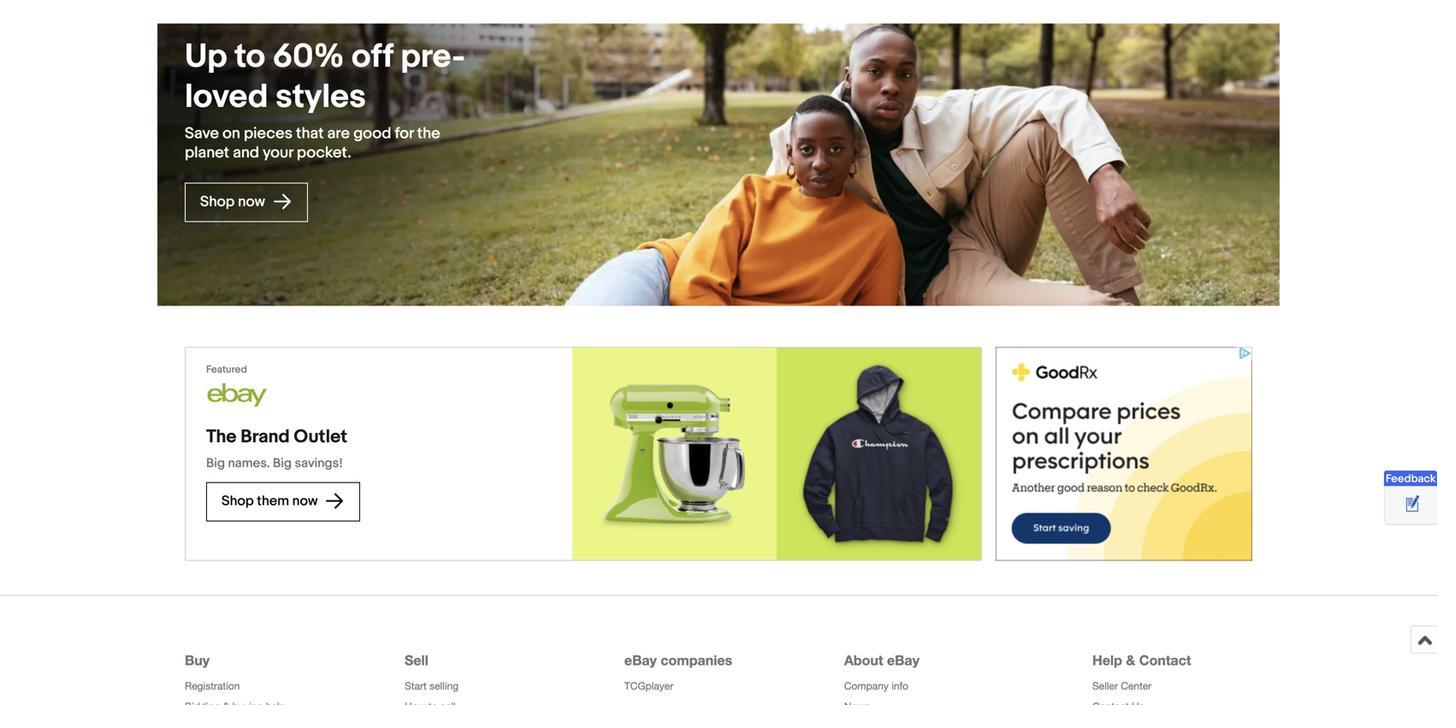 Task type: describe. For each thing, give the bounding box(es) containing it.
styles
[[276, 77, 366, 117]]

and
[[233, 143, 259, 162]]

that
[[296, 124, 324, 143]]

shop for big
[[222, 493, 254, 510]]

pieces
[[244, 124, 293, 143]]

the brand outlet big names. big savings!
[[206, 426, 348, 471]]

them
[[257, 493, 289, 510]]

2 big from the left
[[273, 456, 292, 471]]

off
[[352, 37, 393, 77]]

1 big from the left
[[206, 456, 225, 471]]

seller center link
[[1093, 680, 1152, 692]]

outlet
[[294, 426, 348, 448]]

good
[[354, 124, 392, 143]]

your
[[263, 143, 293, 162]]

save
[[185, 124, 219, 143]]

info
[[892, 680, 909, 692]]

company info link
[[845, 680, 909, 692]]

about
[[845, 652, 884, 669]]

feedback
[[1387, 472, 1437, 486]]

seller
[[1093, 680, 1119, 692]]

for
[[395, 124, 414, 143]]

tcgplayer link
[[625, 680, 674, 692]]

help & contact
[[1093, 652, 1192, 669]]

about ebay link
[[845, 652, 920, 669]]

loved
[[185, 77, 268, 117]]

center
[[1121, 680, 1152, 692]]

help & contact link
[[1093, 652, 1192, 669]]

start selling link
[[405, 680, 459, 692]]

seller center
[[1093, 680, 1152, 692]]

on
[[223, 124, 240, 143]]

contact
[[1140, 652, 1192, 669]]

shop them now
[[222, 493, 321, 510]]

sell
[[405, 652, 429, 669]]



Task type: vqa. For each thing, say whether or not it's contained in the screenshot.
Pin
no



Task type: locate. For each thing, give the bounding box(es) containing it.
pre-
[[401, 37, 465, 77]]

ebay up tcgplayer link
[[625, 652, 657, 669]]

shop now
[[200, 193, 269, 211]]

1 vertical spatial now
[[292, 493, 318, 510]]

ebay up info at the right bottom
[[888, 652, 920, 669]]

shop down planet
[[200, 193, 235, 211]]

big down the
[[206, 456, 225, 471]]

1 horizontal spatial big
[[273, 456, 292, 471]]

now
[[238, 193, 265, 211], [292, 493, 318, 510]]

to
[[235, 37, 265, 77]]

start selling
[[405, 680, 459, 692]]

advertisement region
[[996, 347, 1253, 561]]

now down and
[[238, 193, 265, 211]]

buy link
[[185, 652, 210, 669]]

0 vertical spatial shop
[[200, 193, 235, 211]]

help
[[1093, 652, 1123, 669]]

tcgplayer
[[625, 680, 674, 692]]

0 horizontal spatial ebay
[[625, 652, 657, 669]]

2 ebay from the left
[[888, 652, 920, 669]]

up to 60% off pre- loved styles main content
[[0, 0, 1438, 595]]

start
[[405, 680, 427, 692]]

big
[[206, 456, 225, 471], [273, 456, 292, 471]]

0 vertical spatial now
[[238, 193, 265, 211]]

the
[[417, 124, 441, 143]]

1 horizontal spatial ebay
[[888, 652, 920, 669]]

1 horizontal spatial now
[[292, 493, 318, 510]]

the
[[206, 426, 237, 448]]

up
[[185, 37, 227, 77]]

shop left 'them'
[[222, 493, 254, 510]]

&
[[1127, 652, 1136, 669]]

registration link
[[185, 680, 240, 692]]

company
[[845, 680, 889, 692]]

featured
[[206, 364, 247, 376]]

buy
[[185, 652, 210, 669]]

0 horizontal spatial now
[[238, 193, 265, 211]]

ebay companies
[[625, 652, 733, 669]]

registration
[[185, 680, 240, 692]]

companies
[[661, 652, 733, 669]]

selling
[[430, 680, 459, 692]]

names.
[[228, 456, 270, 471]]

planet
[[185, 143, 229, 162]]

1 ebay from the left
[[625, 652, 657, 669]]

pocket.
[[297, 143, 352, 162]]

sell link
[[405, 652, 429, 669]]

0 horizontal spatial big
[[206, 456, 225, 471]]

1 vertical spatial shop
[[222, 493, 254, 510]]

shop for loved
[[200, 193, 235, 211]]

about ebay
[[845, 652, 920, 669]]

up to 60% off pre- loved styles save on pieces that are good for the planet and your pocket.
[[185, 37, 465, 162]]

ebay
[[625, 652, 657, 669], [888, 652, 920, 669]]

savings!
[[295, 456, 343, 471]]

company info
[[845, 680, 909, 692]]

are
[[327, 124, 350, 143]]

brand
[[241, 426, 290, 448]]

shop
[[200, 193, 235, 211], [222, 493, 254, 510]]

60%
[[273, 37, 344, 77]]

now right 'them'
[[292, 493, 318, 510]]

big down brand in the bottom of the page
[[273, 456, 292, 471]]



